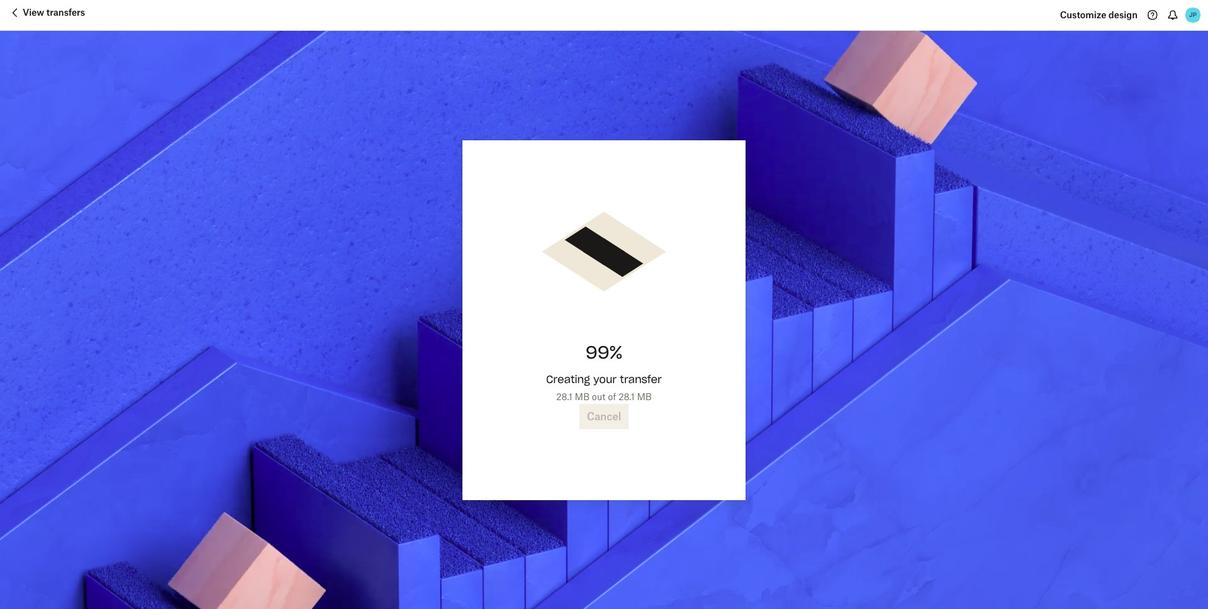 Task type: describe. For each thing, give the bounding box(es) containing it.
view transfers
[[23, 7, 85, 18]]

2 mb from the left
[[637, 391, 652, 402]]

2 28.1 from the left
[[619, 391, 635, 402]]

creating your transfer 28.1 mb out of 28.1 mb
[[546, 373, 662, 402]]

transfer
[[620, 373, 662, 386]]

customize
[[1060, 9, 1107, 20]]



Task type: vqa. For each thing, say whether or not it's contained in the screenshot.
FEEDBACK ON PDF EDITING button
no



Task type: locate. For each thing, give the bounding box(es) containing it.
1 horizontal spatial mb
[[637, 391, 652, 402]]

creating
[[546, 373, 590, 386]]

mb down transfer on the bottom right
[[637, 391, 652, 402]]

99%
[[586, 341, 623, 363]]

mb left out
[[575, 391, 590, 402]]

your
[[593, 373, 617, 386]]

transfers
[[46, 7, 85, 18]]

1 mb from the left
[[575, 391, 590, 402]]

jp
[[1189, 11, 1197, 19]]

1 28.1 from the left
[[556, 391, 573, 402]]

customize design
[[1060, 9, 1138, 20]]

0 horizontal spatial 28.1
[[556, 391, 573, 402]]

out
[[592, 391, 606, 402]]

1 horizontal spatial 28.1
[[619, 391, 635, 402]]

0 horizontal spatial mb
[[575, 391, 590, 402]]

28.1
[[556, 391, 573, 402], [619, 391, 635, 402]]

customize design button
[[1060, 5, 1138, 25]]

design
[[1109, 9, 1138, 20]]

of
[[608, 391, 616, 402]]

28.1 right of in the bottom of the page
[[619, 391, 635, 402]]

view
[[23, 7, 44, 18]]

view transfers button
[[8, 5, 85, 25]]

jp button
[[1183, 5, 1203, 25]]

28.1 down creating
[[556, 391, 573, 402]]

mb
[[575, 391, 590, 402], [637, 391, 652, 402]]



